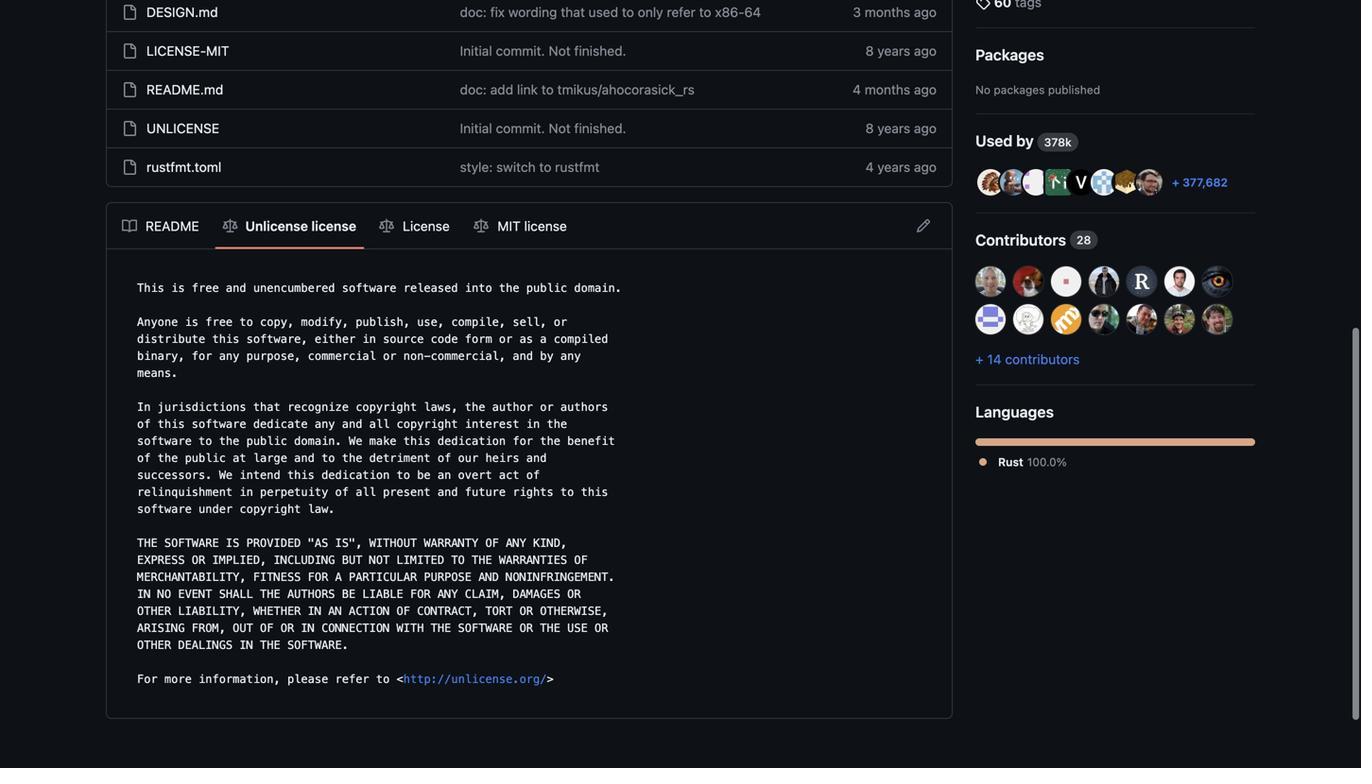 Task type: locate. For each thing, give the bounding box(es) containing it.
law image
[[223, 219, 238, 234], [379, 219, 394, 234], [474, 219, 489, 234]]

or
[[192, 554, 205, 567], [568, 588, 581, 601], [520, 605, 533, 619], [281, 622, 294, 636], [520, 622, 533, 636], [595, 622, 609, 636]]

software down "relinquishment"
[[137, 503, 192, 516]]

1 vertical spatial +
[[976, 352, 984, 367]]

is right 'this'
[[171, 282, 185, 295]]

compiled
[[554, 333, 609, 346]]

initial commit. not finished. down wording
[[460, 43, 627, 59]]

1 horizontal spatial 4
[[866, 159, 874, 175]]

mit up readme.md link
[[206, 43, 229, 59]]

no
[[976, 83, 991, 96]]

1 ago from the top
[[914, 4, 937, 20]]

0 vertical spatial initial
[[460, 43, 492, 59]]

jurisdictions
[[158, 401, 246, 414]]

2 horizontal spatial in
[[527, 418, 540, 431]]

law image left unlicense
[[223, 219, 238, 234]]

1 commit. from the top
[[496, 43, 545, 59]]

0 horizontal spatial by
[[540, 350, 554, 363]]

0 vertical spatial that
[[561, 4, 585, 20]]

8 years ago for unlicense
[[866, 121, 937, 136]]

1 vertical spatial 8
[[866, 121, 874, 136]]

rustfmt.toml link
[[147, 159, 222, 175]]

with
[[397, 622, 424, 636]]

this
[[137, 282, 164, 295]]

0 horizontal spatial for
[[308, 571, 328, 584]]

+ left 14
[[976, 352, 984, 367]]

8 years ago down 3 months ago
[[866, 43, 937, 59]]

@visnkmr image
[[1067, 167, 1097, 198]]

0 horizontal spatial any
[[219, 350, 240, 363]]

dedication up 'our'
[[438, 435, 506, 448]]

the down the contract,
[[431, 622, 451, 636]]

law image for license
[[379, 219, 394, 234]]

0 horizontal spatial we
[[219, 469, 233, 482]]

dealings
[[178, 639, 233, 653]]

1 finished. from the top
[[575, 43, 627, 59]]

for
[[137, 673, 158, 687]]

style: switch to rustfmt link
[[460, 159, 600, 175]]

0 horizontal spatial law image
[[223, 219, 238, 234]]

interest
[[465, 418, 520, 431]]

released
[[404, 282, 458, 295]]

all up make
[[369, 418, 390, 431]]

0 vertical spatial dedication
[[438, 435, 506, 448]]

0 vertical spatial initial commit. not finished.
[[460, 43, 627, 59]]

doc: left add
[[460, 82, 487, 97]]

1 vertical spatial that
[[253, 401, 281, 414]]

to down detriment
[[397, 469, 410, 482]]

1 vertical spatial for
[[410, 588, 431, 601]]

other up arising
[[137, 605, 171, 619]]

4 for 4 years ago
[[866, 159, 874, 175]]

is",
[[335, 537, 363, 550]]

0 vertical spatial years
[[878, 43, 911, 59]]

doc: fix wording that used to only refer to x86-64
[[460, 4, 762, 20]]

authors
[[287, 588, 335, 601]]

for up heirs
[[513, 435, 533, 448]]

of down in
[[137, 418, 151, 431]]

is up the distribute
[[185, 316, 199, 329]]

0 vertical spatial free
[[192, 282, 219, 295]]

0 vertical spatial domain.
[[574, 282, 622, 295]]

0 vertical spatial +
[[1173, 176, 1180, 189]]

software,
[[246, 333, 308, 346]]

this down jurisdictions
[[158, 418, 185, 431]]

or right author
[[540, 401, 554, 414]]

public left at
[[185, 452, 226, 465]]

all left present
[[356, 486, 376, 499]]

0 vertical spatial finished.
[[575, 43, 627, 59]]

commit.
[[496, 43, 545, 59], [496, 121, 545, 136]]

4 ago from the top
[[914, 121, 937, 136]]

0 vertical spatial 4
[[853, 82, 862, 97]]

1 8 from the top
[[866, 43, 874, 59]]

1 initial from the top
[[460, 43, 492, 59]]

0 horizontal spatial any
[[438, 588, 458, 601]]

1 horizontal spatial any
[[506, 537, 527, 550]]

8 years ago up 4 years ago
[[866, 121, 937, 136]]

law image for unlicense license
[[223, 219, 238, 234]]

@vmx image
[[1052, 305, 1082, 335]]

1 months from the top
[[865, 4, 911, 20]]

published
[[1049, 83, 1101, 96]]

for up the contract,
[[410, 588, 431, 601]]

copyright down laws,
[[397, 418, 458, 431]]

to down jurisdictions
[[199, 435, 212, 448]]

8 up 4 months ago
[[866, 43, 874, 59]]

1 horizontal spatial for
[[410, 588, 431, 601]]

2 vertical spatial years
[[878, 159, 911, 175]]

2 months from the top
[[865, 82, 911, 97]]

0 horizontal spatial in
[[240, 486, 253, 499]]

1 vertical spatial by
[[540, 350, 554, 363]]

not down doc: add link to tmikus/ahocorasick_rs
[[549, 121, 571, 136]]

4
[[853, 82, 862, 97], [866, 159, 874, 175]]

not
[[549, 43, 571, 59], [549, 121, 571, 136]]

binary,
[[137, 350, 185, 363]]

1 vertical spatial finished.
[[575, 121, 627, 136]]

2 other from the top
[[137, 639, 171, 653]]

0 horizontal spatial for
[[192, 350, 212, 363]]

mit
[[206, 43, 229, 59], [498, 218, 521, 234]]

or down source
[[383, 350, 397, 363]]

1 horizontal spatial license
[[524, 218, 567, 234]]

commit. up link
[[496, 43, 545, 59]]

1 horizontal spatial by
[[1017, 132, 1034, 150]]

not up doc: add link to tmikus/ahocorasick_rs link
[[549, 43, 571, 59]]

benefit
[[568, 435, 615, 448]]

1 vertical spatial 8 years ago
[[866, 121, 937, 136]]

4 down 4 months ago
[[866, 159, 874, 175]]

or
[[554, 316, 568, 329], [499, 333, 513, 346], [383, 350, 397, 363], [540, 401, 554, 414]]

3 law image from the left
[[474, 219, 489, 234]]

4 down 3
[[853, 82, 862, 97]]

2 horizontal spatial any
[[561, 350, 581, 363]]

rustfmt
[[555, 159, 600, 175]]

contributors
[[976, 231, 1067, 249]]

to left only
[[622, 4, 634, 20]]

2 8 years ago from the top
[[866, 121, 937, 136]]

public
[[527, 282, 568, 295], [246, 435, 287, 448], [185, 452, 226, 465]]

2 not from the top
[[549, 121, 571, 136]]

express
[[137, 554, 185, 567]]

1 horizontal spatial for
[[513, 435, 533, 448]]

readme.md link
[[147, 82, 223, 97]]

0 vertical spatial refer
[[667, 4, 696, 20]]

0 vertical spatial for
[[192, 350, 212, 363]]

2 law image from the left
[[379, 219, 394, 234]]

commit. up switch
[[496, 121, 545, 136]]

that up dedicate
[[253, 401, 281, 414]]

act
[[499, 469, 520, 482]]

for down the distribute
[[192, 350, 212, 363]]

ago left no on the right top
[[914, 82, 937, 97]]

copyright up make
[[356, 401, 417, 414]]

0 vertical spatial other
[[137, 605, 171, 619]]

this up detriment
[[404, 435, 431, 448]]

1 horizontal spatial +
[[1173, 176, 1180, 189]]

2 initial from the top
[[460, 121, 492, 136]]

1 vertical spatial initial commit. not finished.
[[460, 121, 627, 136]]

software down the tort on the left bottom of page
[[458, 622, 513, 636]]

1 horizontal spatial refer
[[667, 4, 696, 20]]

in
[[363, 333, 376, 346], [527, 418, 540, 431], [240, 486, 253, 499]]

license-mit
[[147, 43, 229, 59]]

1 vertical spatial public
[[246, 435, 287, 448]]

28
[[1077, 234, 1092, 247]]

unlicense license link
[[215, 211, 364, 242]]

initial commit. not finished. link for unlicense
[[460, 121, 627, 136]]

0 vertical spatial initial commit. not finished. link
[[460, 43, 627, 59]]

1 vertical spatial years
[[878, 121, 911, 136]]

0 vertical spatial 8
[[866, 43, 874, 59]]

1 horizontal spatial law image
[[379, 219, 394, 234]]

liable
[[363, 588, 404, 601]]

link
[[517, 82, 538, 97]]

free right 'this'
[[192, 282, 219, 295]]

domain. down recognize
[[294, 435, 342, 448]]

0 horizontal spatial domain.
[[294, 435, 342, 448]]

2 8 from the top
[[866, 121, 874, 136]]

2 horizontal spatial law image
[[474, 219, 489, 234]]

in down intend
[[240, 486, 253, 499]]

any down recognize
[[315, 418, 335, 431]]

in down author
[[527, 418, 540, 431]]

1 license from the left
[[312, 218, 357, 234]]

1 horizontal spatial we
[[349, 435, 363, 448]]

as
[[520, 333, 533, 346]]

ago left tag 'image'
[[914, 4, 937, 20]]

1 vertical spatial initial
[[460, 121, 492, 136]]

is
[[226, 537, 240, 550]]

ago
[[914, 4, 937, 20], [914, 43, 937, 59], [914, 82, 937, 97], [914, 121, 937, 136], [914, 159, 937, 175]]

relinquishment
[[137, 486, 233, 499]]

not
[[369, 554, 390, 567]]

list
[[114, 211, 576, 242]]

is
[[171, 282, 185, 295], [185, 316, 199, 329]]

be
[[342, 588, 356, 601]]

months for 3
[[865, 4, 911, 20]]

connection
[[322, 622, 390, 636]]

no packages published
[[976, 83, 1101, 96]]

0 horizontal spatial license
[[312, 218, 357, 234]]

publish,
[[356, 316, 410, 329]]

domain. up compiled
[[574, 282, 622, 295]]

more
[[164, 673, 192, 687]]

packages
[[994, 83, 1045, 96]]

initial commit. not finished. up style: switch to rustfmt
[[460, 121, 627, 136]]

the right into
[[499, 282, 520, 295]]

1 doc: from the top
[[460, 4, 487, 20]]

0 vertical spatial any
[[506, 537, 527, 550]]

refer inside this is free and unencumbered software released into the public domain. anyone is free to copy, modify, publish, use, compile, sell, or distribute this software, either in source code form or as a compiled binary, for any purpose, commercial or non-commercial, and by any means. in jurisdictions that recognize copyright laws, the author or authors of this software dedicate any and all copyright interest in the software to the public domain. we make this dedication for the benefit of the public at large and to the detriment of our heirs and successors. we intend this dedication to be an overt act of relinquishment in perpetuity of all present and future rights to this software under copyright law. the software is provided "as is", without warranty of any kind, express or implied, including but not limited to the warranties of merchantability, fitness for a particular purpose and noninfringement. in no event shall the authors be liable for any claim, damages or other liability, whether in an action of contract, tort or otherwise, arising from, out of or in connection with the software or the use or other dealings in the software. for more information, please refer to <
[[335, 673, 369, 687]]

@mgeisler image
[[1127, 305, 1158, 335]]

ago up the edit file image at the top of the page
[[914, 159, 937, 175]]

not for unlicense
[[549, 121, 571, 136]]

378k
[[1045, 136, 1072, 149]]

0 horizontal spatial refer
[[335, 673, 369, 687]]

refer right only
[[667, 4, 696, 20]]

initial commit. not finished. for unlicense
[[460, 121, 627, 136]]

copy,
[[260, 316, 294, 329]]

liability,
[[178, 605, 246, 619]]

1 vertical spatial initial commit. not finished. link
[[460, 121, 627, 136]]

form
[[465, 333, 492, 346]]

2 vertical spatial copyright
[[240, 503, 301, 516]]

0 vertical spatial copyright
[[356, 401, 417, 414]]

dedication down make
[[322, 469, 390, 482]]

1 vertical spatial doc:
[[460, 82, 487, 97]]

rust 100.0%
[[999, 456, 1068, 469]]

0 horizontal spatial that
[[253, 401, 281, 414]]

1 vertical spatial commit.
[[496, 121, 545, 136]]

@atouchet image
[[976, 305, 1006, 335]]

license
[[312, 218, 357, 234], [524, 218, 567, 234]]

license right unlicense
[[312, 218, 357, 234]]

refer
[[667, 4, 696, 20], [335, 673, 369, 687]]

finished. down used
[[575, 43, 627, 59]]

2 years from the top
[[878, 121, 911, 136]]

1 initial commit. not finished. link from the top
[[460, 43, 627, 59]]

software
[[164, 537, 219, 550], [458, 622, 513, 636]]

1 not from the top
[[549, 43, 571, 59]]

2 license from the left
[[524, 218, 567, 234]]

software up "successors."
[[137, 435, 192, 448]]

0 vertical spatial mit
[[206, 43, 229, 59]]

that
[[561, 4, 585, 20], [253, 401, 281, 414]]

2 commit. from the top
[[496, 121, 545, 136]]

software up merchantability, at the bottom of the page
[[164, 537, 219, 550]]

2 horizontal spatial public
[[527, 282, 568, 295]]

0 horizontal spatial mit
[[206, 43, 229, 59]]

377,682
[[1183, 176, 1229, 189]]

license for unlicense license
[[312, 218, 357, 234]]

doc: for doc: fix wording that used to only refer to x86-64
[[460, 4, 487, 20]]

1 horizontal spatial dedication
[[438, 435, 506, 448]]

the
[[499, 282, 520, 295], [465, 401, 486, 414], [547, 418, 568, 431], [219, 435, 240, 448], [540, 435, 561, 448], [158, 452, 178, 465], [342, 452, 363, 465]]

1 initial commit. not finished. from the top
[[460, 43, 627, 59]]

0 vertical spatial commit.
[[496, 43, 545, 59]]

2 finished. from the top
[[575, 121, 627, 136]]

in down publish, in the top left of the page
[[363, 333, 376, 346]]

this left software,
[[212, 333, 240, 346]]

doc:
[[460, 4, 487, 20], [460, 82, 487, 97]]

law image left the mit license
[[474, 219, 489, 234]]

1 horizontal spatial mit
[[498, 218, 521, 234]]

1 vertical spatial free
[[205, 316, 233, 329]]

ago up 4 years ago
[[914, 121, 937, 136]]

2 vertical spatial public
[[185, 452, 226, 465]]

0 horizontal spatial +
[[976, 352, 984, 367]]

0 vertical spatial by
[[1017, 132, 1034, 150]]

3 years from the top
[[878, 159, 911, 175]]

of up and
[[486, 537, 499, 550]]

5 ago from the top
[[914, 159, 937, 175]]

or up compiled
[[554, 316, 568, 329]]

1 years from the top
[[878, 43, 911, 59]]

2 ago from the top
[[914, 43, 937, 59]]

1 vertical spatial mit
[[498, 218, 521, 234]]

1 vertical spatial refer
[[335, 673, 369, 687]]

license link
[[372, 211, 459, 242]]

2 initial commit. not finished. link from the top
[[460, 121, 627, 136]]

law image inside mit license link
[[474, 219, 489, 234]]

http://unlicense.org/ >
[[404, 673, 554, 687]]

1 vertical spatial copyright
[[397, 418, 458, 431]]

source
[[383, 333, 424, 346]]

style:
[[460, 159, 493, 175]]

1 vertical spatial months
[[865, 82, 911, 97]]

not for license-mit
[[549, 43, 571, 59]]

mit down switch
[[498, 218, 521, 234]]

a
[[335, 571, 342, 584]]

1 vertical spatial is
[[185, 316, 199, 329]]

readme.md
[[147, 82, 223, 97]]

dedication
[[438, 435, 506, 448], [322, 469, 390, 482]]

any up the contract,
[[438, 588, 458, 601]]

purpose
[[424, 571, 472, 584]]

rust 100.0 element
[[976, 439, 1256, 446]]

for up authors
[[308, 571, 328, 584]]

1 vertical spatial not
[[549, 121, 571, 136]]

0 horizontal spatial 4
[[853, 82, 862, 97]]

1 vertical spatial any
[[438, 588, 458, 601]]

tag image
[[976, 0, 991, 10]]

0 vertical spatial not
[[549, 43, 571, 59]]

finished. up rustfmt
[[575, 121, 627, 136]]

1 vertical spatial other
[[137, 639, 171, 653]]

sell,
[[513, 316, 547, 329]]

+
[[1173, 176, 1180, 189], [976, 352, 984, 367]]

@burntsushi image
[[976, 267, 1006, 297]]

1 8 years ago from the top
[[866, 43, 937, 59]]

to left x86-
[[700, 4, 712, 20]]

any down compiled
[[561, 350, 581, 363]]

fix
[[490, 4, 505, 20]]

1 vertical spatial 4
[[866, 159, 874, 175]]

0 vertical spatial 8 years ago
[[866, 43, 937, 59]]

doc: left fix
[[460, 4, 487, 20]]

any up warranties
[[506, 537, 527, 550]]

law image inside license link
[[379, 219, 394, 234]]

of down whether at left
[[260, 622, 274, 636]]

shall
[[219, 588, 253, 601]]

for
[[308, 571, 328, 584], [410, 588, 431, 601]]

any
[[219, 350, 240, 363], [561, 350, 581, 363], [315, 418, 335, 431]]

we left make
[[349, 435, 363, 448]]

initial commit. not finished. link down wording
[[460, 43, 627, 59]]

14
[[988, 352, 1002, 367]]

+ right '@robert ryu7' icon
[[1173, 176, 1180, 189]]

and right "large"
[[294, 452, 315, 465]]

be
[[417, 469, 431, 482]]

0 vertical spatial software
[[164, 537, 219, 550]]

0 horizontal spatial software
[[164, 537, 219, 550]]

months for 4
[[865, 82, 911, 97]]

contributors
[[1006, 352, 1080, 367]]

other down arising
[[137, 639, 171, 653]]

3 months ago
[[853, 4, 937, 20]]

merchantability,
[[137, 571, 246, 584]]

1 horizontal spatial that
[[561, 4, 585, 20]]

0 vertical spatial months
[[865, 4, 911, 20]]

1 law image from the left
[[223, 219, 238, 234]]

ago down 3 months ago
[[914, 43, 937, 59]]

3 ago from the top
[[914, 82, 937, 97]]

initial commit. not finished. link up style: switch to rustfmt
[[460, 121, 627, 136]]

unlicense link
[[147, 121, 219, 136]]

refer right please
[[335, 673, 369, 687]]

2 doc: from the top
[[460, 82, 487, 97]]

@matthewjberger image
[[999, 167, 1029, 198]]

law image inside unlicense license link
[[223, 219, 238, 234]]

@hamersly image
[[976, 167, 1006, 198]]

+ for + 14 contributors
[[976, 352, 984, 367]]

2 vertical spatial in
[[240, 486, 253, 499]]

2 initial commit. not finished. from the top
[[460, 121, 627, 136]]



Task type: describe. For each thing, give the bounding box(es) containing it.
dot fill image
[[976, 455, 991, 470]]

design.md
[[147, 4, 218, 20]]

the left "use" at the left bottom of the page
[[540, 622, 561, 636]]

@oherrala image
[[1089, 305, 1120, 335]]

in
[[137, 401, 151, 414]]

by inside this is free and unencumbered software released into the public domain. anyone is free to copy, modify, publish, use, compile, sell, or distribute this software, either in source code form or as a compiled binary, for any purpose, commercial or non-commercial, and by any means. in jurisdictions that recognize copyright laws, the author or authors of this software dedicate any and all copyright interest in the software to the public domain. we make this dedication for the benefit of the public at large and to the detriment of our heirs and successors. we intend this dedication to be an overt act of relinquishment in perpetuity of all present and future rights to this software under copyright law. the software is provided "as is", without warranty of any kind, express or implied, including but not limited to the warranties of merchantability, fitness for a particular purpose and noninfringement. in no event shall the authors be liable for any claim, damages or other liability, whether in an action of contract, tort or otherwise, arising from, out of or in connection with the software or the use or other dealings in the software. for more information, please refer to <
[[540, 350, 554, 363]]

unencumbered
[[253, 282, 335, 295]]

finished. for unlicense
[[575, 121, 627, 136]]

1 vertical spatial domain.
[[294, 435, 342, 448]]

initial commit. not finished. for license-mit
[[460, 43, 627, 59]]

+ 14 contributors
[[976, 352, 1080, 367]]

years for unlicense
[[878, 121, 911, 136]]

1 horizontal spatial domain.
[[574, 282, 622, 295]]

provided
[[246, 537, 301, 550]]

doc: for doc: add link to tmikus/ahocorasick_rs
[[460, 82, 487, 97]]

only
[[638, 4, 664, 20]]

license for mit license
[[524, 218, 567, 234]]

mit inside list
[[498, 218, 521, 234]]

"as
[[308, 537, 328, 550]]

to left copy, at the top of page
[[240, 316, 253, 329]]

1 horizontal spatial public
[[246, 435, 287, 448]]

+ for + 377,682
[[1173, 176, 1180, 189]]

8 years ago for license-mit
[[866, 43, 937, 59]]

successors.
[[137, 469, 212, 482]]

doc: add link to tmikus/ahocorasick_rs link
[[460, 82, 695, 97]]

purpose,
[[246, 350, 301, 363]]

years for rustfmt.toml
[[878, 159, 911, 175]]

to up "perpetuity" on the bottom of the page
[[322, 452, 335, 465]]

+ 377,682 link
[[976, 167, 1256, 198]]

to left <
[[376, 673, 390, 687]]

of up "successors."
[[137, 452, 151, 465]]

present
[[383, 486, 431, 499]]

to right switch
[[540, 159, 552, 175]]

initial for license-mit
[[460, 43, 492, 59]]

of up law.
[[335, 486, 349, 499]]

ago for rustfmt.toml
[[914, 159, 937, 175]]

1 vertical spatial software
[[458, 622, 513, 636]]

@redstonewizard08 image
[[1112, 167, 1142, 198]]

without
[[369, 537, 417, 550]]

@adetaylor image
[[1165, 305, 1195, 335]]

commercial
[[308, 350, 376, 363]]

either
[[315, 333, 356, 346]]

modify,
[[301, 316, 349, 329]]

packages
[[976, 46, 1045, 64]]

the left detriment
[[342, 452, 363, 465]]

fitness
[[253, 571, 301, 584]]

64
[[745, 4, 762, 20]]

@ten0 image
[[1014, 305, 1044, 335]]

or left as
[[499, 333, 513, 346]]

authors
[[561, 401, 609, 414]]

particular
[[349, 571, 417, 584]]

x86-
[[715, 4, 745, 20]]

out
[[233, 622, 253, 636]]

years for license-mit
[[878, 43, 911, 59]]

to
[[451, 554, 465, 567]]

tort
[[486, 605, 513, 619]]

1 horizontal spatial in
[[363, 333, 376, 346]]

8 for unlicense
[[866, 121, 874, 136]]

otherwise,
[[540, 605, 609, 619]]

1 vertical spatial for
[[513, 435, 533, 448]]

4 for 4 months ago
[[853, 82, 862, 97]]

0 vertical spatial public
[[527, 282, 568, 295]]

noninfringement.
[[506, 571, 615, 584]]

under
[[199, 503, 233, 516]]

0 horizontal spatial public
[[185, 452, 226, 465]]

arising
[[137, 622, 185, 636]]

and right heirs
[[527, 452, 547, 465]]

code
[[431, 333, 458, 346]]

initial commit. not finished. link for license-mit
[[460, 43, 627, 59]]

of up rights
[[527, 469, 540, 482]]

in down "out" at the left of page
[[240, 639, 253, 653]]

perpetuity
[[260, 486, 328, 499]]

rights
[[513, 486, 554, 499]]

and down an
[[438, 486, 458, 499]]

@marwes image
[[1014, 267, 1044, 297]]

use,
[[417, 316, 445, 329]]

claim,
[[465, 588, 506, 601]]

ago for license-mit
[[914, 43, 937, 59]]

the up express
[[137, 537, 158, 550]]

style: switch to rustfmt
[[460, 159, 600, 175]]

@elidoran image
[[1203, 305, 1233, 335]]

>
[[547, 673, 554, 687]]

commit. for unlicense
[[496, 121, 545, 136]]

the down fitness
[[260, 588, 281, 601]]

distribute
[[137, 333, 205, 346]]

commit. for license-mit
[[496, 43, 545, 59]]

to right rights
[[561, 486, 574, 499]]

law image for mit license
[[474, 219, 489, 234]]

switch
[[497, 159, 536, 175]]

add
[[490, 82, 514, 97]]

anyone
[[137, 316, 178, 329]]

0 vertical spatial we
[[349, 435, 363, 448]]

and down recognize
[[342, 418, 363, 431]]

information,
[[199, 673, 281, 687]]

a
[[540, 333, 547, 346]]

please
[[287, 673, 328, 687]]

in down authors
[[308, 605, 322, 619]]

in up software.
[[301, 622, 315, 636]]

the up "successors."
[[158, 452, 178, 465]]

@ruuda image
[[1127, 267, 1158, 297]]

4 months ago
[[853, 82, 937, 97]]

@glowingvoices image
[[1021, 167, 1052, 198]]

0 vertical spatial is
[[171, 282, 185, 295]]

the down authors
[[547, 418, 568, 431]]

ago for unlicense
[[914, 121, 937, 136]]

event
[[178, 588, 212, 601]]

recognize
[[287, 401, 349, 414]]

unlicense
[[147, 121, 219, 136]]

@medici mansion image
[[1044, 167, 1074, 198]]

languages
[[976, 403, 1055, 421]]

1 vertical spatial all
[[356, 486, 376, 499]]

software down jurisdictions
[[192, 418, 246, 431]]

the down whether at left
[[260, 639, 281, 653]]

@robert ryu7 image
[[1135, 167, 1165, 198]]

in left no
[[137, 588, 151, 601]]

contract,
[[417, 605, 479, 619]]

http://unlicense.org/
[[404, 673, 547, 687]]

@andrew d image
[[1052, 267, 1082, 297]]

doc: add link to tmikus/ahocorasick_rs
[[460, 82, 695, 97]]

used
[[589, 4, 619, 20]]

an
[[328, 605, 342, 619]]

design.md link
[[147, 4, 218, 20]]

and
[[479, 571, 499, 584]]

the up at
[[219, 435, 240, 448]]

of up noninfringement.
[[574, 554, 588, 567]]

1 other from the top
[[137, 605, 171, 619]]

0 horizontal spatial dedication
[[322, 469, 390, 482]]

ago for readme.md
[[914, 82, 937, 97]]

ago for design.md
[[914, 4, 937, 20]]

large
[[253, 452, 287, 465]]

implied,
[[212, 554, 267, 567]]

<
[[397, 673, 404, 687]]

@jneem image
[[1165, 267, 1195, 297]]

from,
[[192, 622, 226, 636]]

law.
[[308, 503, 335, 516]]

@piotrgierda image
[[1089, 167, 1120, 198]]

edit file image
[[916, 218, 932, 234]]

finished. for license-mit
[[575, 43, 627, 59]]

mit license link
[[466, 211, 576, 242]]

book image
[[122, 219, 137, 234]]

@ignatenkobrain image
[[1089, 267, 1120, 297]]

1 horizontal spatial any
[[315, 418, 335, 431]]

to right link
[[542, 82, 554, 97]]

of up an
[[438, 452, 451, 465]]

and left "unencumbered"
[[226, 282, 246, 295]]

8 for license-mit
[[866, 43, 874, 59]]

@guillaumegomez image
[[1203, 267, 1233, 297]]

the up and
[[472, 554, 492, 567]]

this down the benefit
[[581, 486, 609, 499]]

and down as
[[513, 350, 533, 363]]

+ 14 contributors link
[[976, 352, 1080, 367]]

initial for unlicense
[[460, 121, 492, 136]]

0 vertical spatial all
[[369, 418, 390, 431]]

that inside this is free and unencumbered software released into the public domain. anyone is free to copy, modify, publish, use, compile, sell, or distribute this software, either in source code form or as a compiled binary, for any purpose, commercial or non-commercial, and by any means. in jurisdictions that recognize copyright laws, the author or authors of this software dedicate any and all copyright interest in the software to the public domain. we make this dedication for the benefit of the public at large and to the detriment of our heirs and successors. we intend this dedication to be an overt act of relinquishment in perpetuity of all present and future rights to this software under copyright law. the software is provided "as is", without warranty of any kind, express or implied, including but not limited to the warranties of merchantability, fitness for a particular purpose and noninfringement. in no event shall the authors be liable for any claim, damages or other liability, whether in an action of contract, tort or otherwise, arising from, out of or in connection with the software or the use or other dealings in the software. for more information, please refer to <
[[253, 401, 281, 414]]

license-
[[147, 43, 206, 59]]

used
[[976, 132, 1013, 150]]

but
[[342, 554, 363, 567]]

limited
[[397, 554, 445, 567]]

list containing readme
[[114, 211, 576, 242]]

the up interest
[[465, 401, 486, 414]]

of up with
[[397, 605, 410, 619]]

doc: fix wording that used to only refer to x86-64 link
[[460, 4, 762, 20]]

an
[[438, 469, 451, 482]]

into
[[465, 282, 492, 295]]

rustfmt.toml
[[147, 159, 222, 175]]

this up "perpetuity" on the bottom of the page
[[287, 469, 315, 482]]

0 vertical spatial for
[[308, 571, 328, 584]]

the left the benefit
[[540, 435, 561, 448]]

software up publish, in the top left of the page
[[342, 282, 397, 295]]



Task type: vqa. For each thing, say whether or not it's contained in the screenshot.


